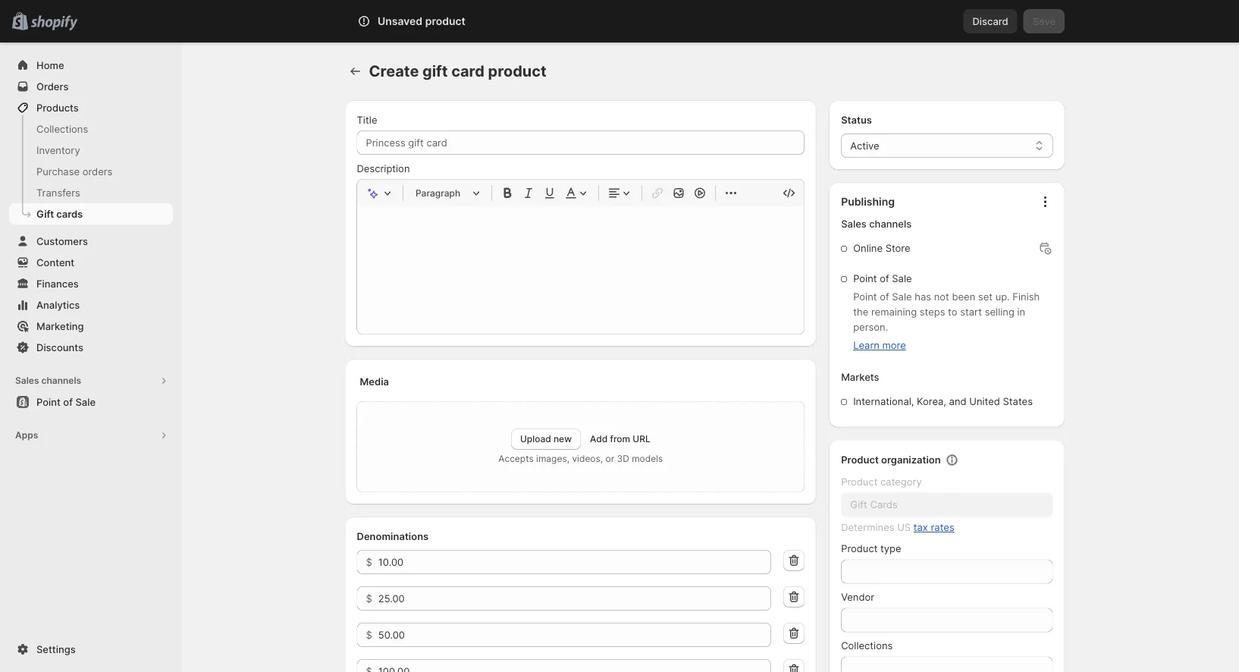 Task type: locate. For each thing, give the bounding box(es) containing it.
0 vertical spatial product
[[842, 454, 879, 466]]

1 vertical spatial $ text field
[[378, 587, 772, 611]]

1 vertical spatial sales
[[15, 375, 39, 386]]

and
[[950, 396, 967, 407]]

content
[[36, 256, 74, 268]]

transfers
[[36, 187, 80, 198]]

product right "card"
[[488, 62, 547, 80]]

0 horizontal spatial point of sale
[[36, 396, 96, 408]]

inventory link
[[9, 140, 173, 161]]

of down online store
[[880, 273, 890, 285]]

2 vertical spatial sale
[[75, 396, 96, 408]]

product down product organization
[[842, 476, 878, 488]]

$ text field
[[378, 550, 772, 574], [378, 587, 772, 611], [378, 659, 772, 672]]

orders
[[36, 80, 69, 92]]

0 horizontal spatial channels
[[41, 375, 81, 386]]

sale down sales channels button
[[75, 396, 96, 408]]

point of sale link
[[9, 392, 173, 413]]

sale
[[893, 273, 912, 285], [893, 291, 912, 303], [75, 396, 96, 408]]

sale up remaining at the right top
[[893, 291, 912, 303]]

1 product from the top
[[842, 454, 879, 466]]

of up remaining at the right top
[[880, 291, 890, 303]]

of
[[880, 273, 890, 285], [880, 291, 890, 303], [63, 396, 73, 408]]

korea,
[[917, 396, 947, 407]]

1 horizontal spatial product
[[488, 62, 547, 80]]

finish
[[1013, 291, 1040, 303]]

states
[[1004, 396, 1033, 407]]

analytics
[[36, 299, 80, 311]]

0 vertical spatial point of sale
[[854, 273, 912, 285]]

3 $ from the top
[[366, 629, 372, 641]]

upload
[[520, 434, 551, 445]]

add
[[590, 434, 608, 445]]

0 horizontal spatial product
[[425, 15, 466, 28]]

product type
[[842, 543, 902, 555]]

customers
[[36, 235, 88, 247]]

0 vertical spatial collections
[[36, 123, 88, 135]]

point of sale has not been set up. finish the remaining steps to start selling in person. learn more
[[854, 291, 1040, 351]]

upload new
[[520, 434, 572, 445]]

point of sale
[[854, 273, 912, 285], [36, 396, 96, 408]]

determines us tax rates
[[842, 522, 955, 533]]

steps
[[920, 306, 946, 318]]

0 vertical spatial $ text field
[[378, 550, 772, 574]]

0 vertical spatial sale
[[893, 273, 912, 285]]

2 vertical spatial $
[[366, 629, 372, 641]]

description
[[357, 162, 410, 174]]

start
[[961, 306, 983, 318]]

0 vertical spatial product
[[425, 15, 466, 28]]

1 $ from the top
[[366, 556, 372, 568]]

publishing
[[842, 195, 895, 208]]

products
[[36, 102, 79, 113]]

Product type text field
[[842, 560, 1054, 584]]

collections down vendor
[[842, 640, 893, 652]]

0 vertical spatial $
[[366, 556, 372, 568]]

apps
[[15, 430, 38, 441]]

sales
[[842, 218, 867, 230], [15, 375, 39, 386]]

type
[[881, 543, 902, 555]]

of down sales channels button
[[63, 396, 73, 408]]

1 horizontal spatial sales
[[842, 218, 867, 230]]

product right unsaved
[[425, 15, 466, 28]]

tax rates link
[[914, 522, 955, 533]]

1 vertical spatial collections
[[842, 640, 893, 652]]

the
[[854, 306, 869, 318]]

transfers link
[[9, 182, 173, 203]]

1 vertical spatial $
[[366, 593, 372, 604]]

point of sale down sales channels button
[[36, 396, 96, 408]]

1 vertical spatial point of sale
[[36, 396, 96, 408]]

or
[[606, 453, 615, 464]]

rates
[[931, 522, 955, 533]]

purchase orders link
[[9, 161, 173, 182]]

sales down publishing
[[842, 218, 867, 230]]

product category
[[842, 476, 923, 488]]

search button
[[394, 9, 834, 33]]

2 product from the top
[[842, 476, 878, 488]]

learn more link
[[854, 340, 907, 351]]

1 vertical spatial channels
[[41, 375, 81, 386]]

discounts link
[[9, 337, 173, 358]]

has
[[915, 291, 932, 303]]

point of sale down online store
[[854, 273, 912, 285]]

collections
[[36, 123, 88, 135], [842, 640, 893, 652]]

product down the determines
[[842, 543, 878, 555]]

point of sale inside button
[[36, 396, 96, 408]]

active
[[851, 140, 880, 151]]

2 vertical spatial of
[[63, 396, 73, 408]]

point
[[854, 273, 878, 285], [854, 291, 878, 303], [36, 396, 61, 408]]

online store
[[854, 242, 911, 254]]

Product category text field
[[842, 493, 1054, 517]]

sales channels down publishing
[[842, 218, 912, 230]]

shopify image
[[31, 16, 78, 31]]

Title text field
[[357, 131, 805, 155]]

1 vertical spatial point
[[854, 291, 878, 303]]

1 horizontal spatial collections
[[842, 640, 893, 652]]

point inside point of sale has not been set up. finish the remaining steps to start selling in person. learn more
[[854, 291, 878, 303]]

sale down store
[[893, 273, 912, 285]]

$ for 2nd $ text field from the top of the page
[[366, 593, 372, 604]]

point up the
[[854, 291, 878, 303]]

create
[[369, 62, 419, 80]]

point down the online
[[854, 273, 878, 285]]

3 $ text field from the top
[[378, 659, 772, 672]]

collections up inventory
[[36, 123, 88, 135]]

discounts
[[36, 341, 83, 353]]

settings link
[[9, 639, 173, 660]]

sales channels down discounts
[[15, 375, 81, 386]]

search
[[419, 15, 451, 27]]

sale inside point of sale has not been set up. finish the remaining steps to start selling in person. learn more
[[893, 291, 912, 303]]

home link
[[9, 55, 173, 76]]

product up product category
[[842, 454, 879, 466]]

1 horizontal spatial sales channels
[[842, 218, 912, 230]]

1 vertical spatial of
[[880, 291, 890, 303]]

1 vertical spatial sales channels
[[15, 375, 81, 386]]

point up apps
[[36, 396, 61, 408]]

0 vertical spatial sales
[[842, 218, 867, 230]]

sales inside button
[[15, 375, 39, 386]]

product for product type
[[842, 543, 878, 555]]

3 product from the top
[[842, 543, 878, 555]]

0 horizontal spatial sales channels
[[15, 375, 81, 386]]

learn
[[854, 340, 880, 351]]

been
[[953, 291, 976, 303]]

channels up store
[[870, 218, 912, 230]]

create gift card product
[[369, 62, 547, 80]]

sales channels
[[842, 218, 912, 230], [15, 375, 81, 386]]

0 vertical spatial channels
[[870, 218, 912, 230]]

0 horizontal spatial sales
[[15, 375, 39, 386]]

apps button
[[9, 425, 173, 446]]

2 vertical spatial point
[[36, 396, 61, 408]]

set
[[979, 291, 993, 303]]

1 vertical spatial product
[[842, 476, 878, 488]]

of inside point of sale has not been set up. finish the remaining steps to start selling in person. learn more
[[880, 291, 890, 303]]

sales channels button
[[9, 370, 173, 392]]

channels down discounts
[[41, 375, 81, 386]]

2 vertical spatial $ text field
[[378, 659, 772, 672]]

purchase
[[36, 165, 80, 177]]

1 vertical spatial sale
[[893, 291, 912, 303]]

save
[[1033, 15, 1056, 27]]

purchase orders
[[36, 165, 113, 177]]

images,
[[537, 453, 570, 464]]

category
[[881, 476, 923, 488]]

0 horizontal spatial collections
[[36, 123, 88, 135]]

marketing link
[[9, 316, 173, 337]]

sales down discounts
[[15, 375, 39, 386]]

finances link
[[9, 273, 173, 294]]

2 vertical spatial product
[[842, 543, 878, 555]]

channels
[[870, 218, 912, 230], [41, 375, 81, 386]]

selling
[[985, 306, 1015, 318]]

2 $ from the top
[[366, 593, 372, 604]]



Task type: vqa. For each thing, say whether or not it's contained in the screenshot.
Files to the bottom
no



Task type: describe. For each thing, give the bounding box(es) containing it.
product for product organization
[[842, 454, 879, 466]]

us
[[898, 522, 911, 533]]

Vendor text field
[[842, 608, 1054, 632]]

orders link
[[9, 76, 173, 97]]

cards
[[56, 208, 83, 220]]

discard button
[[964, 9, 1018, 33]]

upload new button
[[511, 429, 581, 450]]

save button
[[1024, 9, 1065, 33]]

inventory
[[36, 144, 80, 156]]

unsaved product
[[378, 15, 466, 28]]

international, korea, and united states
[[854, 396, 1033, 407]]

channels inside button
[[41, 375, 81, 386]]

finances
[[36, 278, 79, 289]]

1 vertical spatial product
[[488, 62, 547, 80]]

add from url button
[[590, 434, 651, 445]]

gift
[[36, 208, 54, 220]]

analytics link
[[9, 294, 173, 316]]

marketing
[[36, 320, 84, 332]]

paragraph button
[[410, 184, 486, 202]]

up.
[[996, 291, 1010, 303]]

discard
[[973, 15, 1009, 27]]

new
[[554, 434, 572, 445]]

product for product category
[[842, 476, 878, 488]]

in
[[1018, 306, 1026, 318]]

collections link
[[9, 118, 173, 140]]

determines
[[842, 522, 895, 533]]

store
[[886, 242, 911, 254]]

person.
[[854, 321, 889, 333]]

denominations
[[357, 530, 429, 542]]

2 $ text field from the top
[[378, 587, 772, 611]]

from
[[610, 434, 631, 445]]

title
[[357, 114, 377, 126]]

0 vertical spatial sales channels
[[842, 218, 912, 230]]

of inside button
[[63, 396, 73, 408]]

add from url
[[590, 434, 651, 445]]

Collections text field
[[842, 657, 1054, 672]]

accepts
[[499, 453, 534, 464]]

sales channels inside button
[[15, 375, 81, 386]]

vendor
[[842, 591, 875, 603]]

gift cards
[[36, 208, 83, 220]]

more
[[883, 340, 907, 351]]

remaining
[[872, 306, 917, 318]]

home
[[36, 59, 64, 71]]

1 $ text field from the top
[[378, 550, 772, 574]]

0 vertical spatial point
[[854, 273, 878, 285]]

$ for third $ text field from the bottom of the page
[[366, 556, 372, 568]]

url
[[633, 434, 651, 445]]

models
[[632, 453, 663, 464]]

status
[[842, 114, 873, 126]]

content link
[[9, 252, 173, 273]]

paragraph
[[416, 187, 461, 198]]

to
[[949, 306, 958, 318]]

gift
[[423, 62, 448, 80]]

markets
[[842, 371, 880, 383]]

card
[[452, 62, 485, 80]]

accepts images, videos, or 3d models
[[499, 453, 663, 464]]

0 vertical spatial of
[[880, 273, 890, 285]]

online
[[854, 242, 883, 254]]

sale inside button
[[75, 396, 96, 408]]

tax
[[914, 522, 929, 533]]

$ text field
[[378, 623, 772, 647]]

$ for $ text box
[[366, 629, 372, 641]]

videos,
[[572, 453, 603, 464]]

orders
[[82, 165, 113, 177]]

settings
[[36, 643, 76, 655]]

point inside button
[[36, 396, 61, 408]]

not
[[935, 291, 950, 303]]

customers link
[[9, 231, 173, 252]]

point of sale button
[[0, 392, 182, 413]]

united
[[970, 396, 1001, 407]]

unsaved
[[378, 15, 423, 28]]

1 horizontal spatial channels
[[870, 218, 912, 230]]

1 horizontal spatial point of sale
[[854, 273, 912, 285]]

media
[[360, 376, 389, 387]]

products link
[[9, 97, 173, 118]]

product organization
[[842, 454, 941, 466]]



